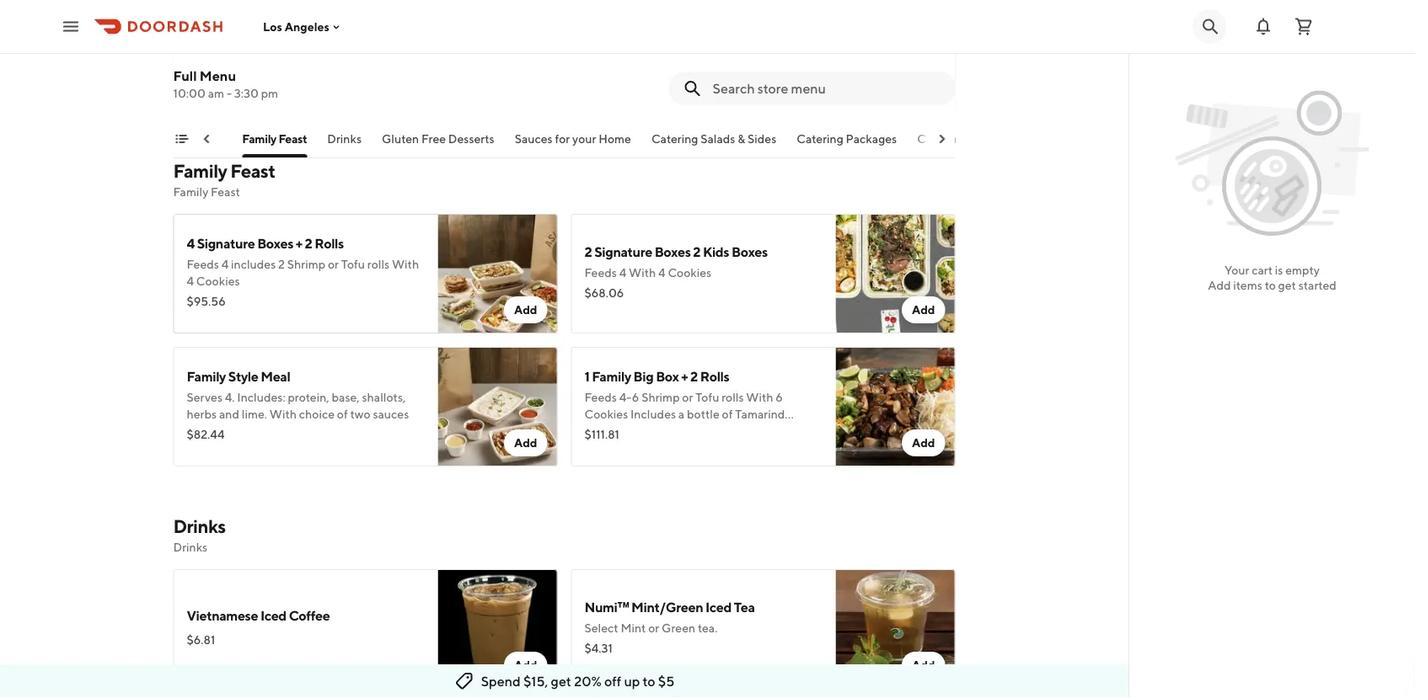 Task type: locate. For each thing, give the bounding box(es) containing it.
2
[[305, 236, 312, 252], [585, 244, 592, 260], [693, 244, 701, 260], [278, 258, 285, 271], [690, 369, 698, 385]]

2 vertical spatial drinks
[[173, 541, 208, 555]]

3 catering from the left
[[918, 132, 965, 146]]

drinks for drinks
[[328, 132, 362, 146]]

4 signature boxes + 2 rolls image
[[438, 214, 558, 334]]

sauces
[[373, 408, 409, 421]]

with inside 2 signature boxes 2 kids boxes feeds 4  with 4 cookies $68.06
[[629, 266, 656, 280]]

0 horizontal spatial rolls
[[367, 258, 390, 271]]

drinks drinks
[[173, 516, 226, 555]]

box for big
[[656, 369, 679, 385]]

caramel
[[607, 69, 650, 83]]

add for boxes
[[912, 303, 935, 317]]

add for rolls
[[514, 303, 537, 317]]

2 vertical spatial feast
[[211, 185, 240, 199]]

iced up tea.
[[706, 600, 732, 616]]

2 6 from the left
[[776, 391, 783, 405]]

of down base, at the left bottom of the page
[[337, 408, 348, 421]]

0 horizontal spatial 6
[[632, 391, 639, 405]]

0 vertical spatial to
[[1265, 279, 1276, 293]]

1 horizontal spatial catering
[[797, 132, 844, 146]]

0 vertical spatial tofu
[[341, 258, 365, 271]]

1 horizontal spatial boxes
[[655, 244, 691, 260]]

1 vertical spatial feast
[[230, 160, 275, 182]]

includes:
[[237, 391, 285, 405]]

add button for includes:
[[504, 430, 548, 457]]

1 vertical spatial your
[[1225, 263, 1250, 277]]

shrimp
[[287, 258, 326, 271], [642, 391, 680, 405]]

add button for boxes
[[902, 297, 945, 324]]

1 horizontal spatial +
[[681, 369, 688, 385]]

3:30
[[234, 86, 259, 100]]

boxes left kids
[[655, 244, 691, 260]]

1 vertical spatial tofu
[[696, 391, 719, 405]]

0 vertical spatial feast
[[279, 132, 308, 146]]

two
[[350, 408, 371, 421]]

0 vertical spatial get
[[1278, 279, 1296, 293]]

family style meal serves 4. includes:  protein, base, shallots, herbs and lime.  with choice of two sauces $82.44
[[187, 369, 409, 442]]

1 horizontal spatial of
[[722, 408, 733, 421]]

1 horizontal spatial shrimp
[[642, 391, 680, 405]]

0 vertical spatial select
[[732, 35, 765, 49]]

tofu inside '1 family big box + 2 rolls feeds 4-6 shrimp or tofu rolls  with 6 cookies  includes a bottle of tamarind vinaigrette and sriracha'
[[696, 391, 719, 405]]

$6.81
[[187, 633, 215, 647]]

to right the up
[[643, 674, 656, 690]]

and right (10
[[604, 35, 624, 49]]

catering inside catering packages button
[[797, 132, 844, 146]]

rolls inside '1 family big box + 2 rolls feeds 4-6 shrimp or tofu rolls  with 6 cookies  includes a bottle of tamarind vinaigrette and sriracha'
[[722, 391, 744, 405]]

cookies
[[668, 266, 712, 280], [196, 274, 240, 288], [585, 408, 628, 421]]

0 horizontal spatial or
[[328, 258, 339, 271]]

iced
[[706, 600, 732, 616], [260, 608, 286, 624]]

add for mint
[[912, 659, 935, 673]]

of
[[337, 408, 348, 421], [722, 408, 733, 421]]

a
[[768, 35, 774, 49], [607, 52, 613, 66], [678, 408, 685, 421]]

6 down big
[[632, 391, 639, 405]]

4
[[187, 236, 195, 252], [221, 258, 229, 271], [619, 266, 627, 280], [658, 266, 666, 280], [187, 274, 194, 288]]

signature
[[197, 236, 255, 252], [594, 244, 652, 260]]

boxes inside the 4 signature boxes + 2 rolls feeds 4 includes 2 shrimp or tofu rolls   with 4 cookies $95.56
[[257, 236, 293, 252]]

catering down item search search field
[[797, 132, 844, 146]]

tea.
[[698, 622, 718, 636]]

vietnamese
[[187, 608, 258, 624]]

0 horizontal spatial cookies
[[196, 274, 240, 288]]

or inside '1 family big box + 2 rolls feeds 4-6 shrimp or tofu rolls  with 6 cookies  includes a bottle of tamarind vinaigrette and sriracha'
[[682, 391, 693, 405]]

style
[[228, 369, 258, 385]]

and inside '1 family big box + 2 rolls feeds 4-6 shrimp or tofu rolls  with 6 cookies  includes a bottle of tamarind vinaigrette and sriracha'
[[647, 424, 668, 438]]

feeds inside the 4 signature boxes + 2 rolls feeds 4 includes 2 shrimp or tofu rolls   with 4 cookies $95.56
[[187, 258, 219, 271]]

1 vertical spatial drinks
[[173, 516, 226, 538]]

2 catering from the left
[[797, 132, 844, 146]]

boxes right kids
[[732, 244, 768, 260]]

catering
[[652, 132, 699, 146], [797, 132, 844, 146], [918, 132, 965, 146]]

get right $15,
[[551, 674, 571, 690]]

cookies inside the 4 signature boxes + 2 rolls feeds 4 includes 2 shrimp or tofu rolls   with 4 cookies $95.56
[[196, 274, 240, 288]]

sauces for your home button
[[515, 131, 632, 158]]

0 vertical spatial shrimp
[[287, 258, 326, 271]]

cookies up $95.56 at left
[[196, 274, 240, 288]]

egg
[[318, 30, 342, 46]]

1 horizontal spatial box
[[656, 369, 679, 385]]

a left base
[[768, 35, 774, 49]]

1 horizontal spatial cookies
[[585, 408, 628, 421]]

0 horizontal spatial your
[[146, 132, 171, 146]]

0 horizontal spatial +
[[296, 236, 302, 252]]

family
[[243, 132, 277, 146], [173, 160, 227, 182], [173, 185, 208, 199], [187, 369, 226, 385], [592, 369, 631, 385]]

1 vertical spatial to
[[643, 674, 656, 690]]

add button for rolls
[[504, 297, 548, 324]]

box
[[202, 132, 222, 146], [656, 369, 679, 385]]

1 horizontal spatial to
[[1265, 279, 1276, 293]]

feeds up $68.06
[[585, 266, 617, 280]]

catering inside catering salads & sides button
[[652, 132, 699, 146]]

0 horizontal spatial shrimp
[[287, 258, 326, 271]]

1 horizontal spatial rolls
[[722, 391, 744, 405]]

feeds for 4
[[187, 258, 219, 271]]

catering for catering beverages
[[918, 132, 965, 146]]

create
[[107, 132, 144, 146]]

shrimp inside the 4 signature boxes + 2 rolls feeds 4 includes 2 shrimp or tofu rolls   with 4 cookies $95.56
[[287, 258, 326, 271]]

select up $4.31
[[585, 622, 618, 636]]

menu
[[200, 68, 236, 84]]

cookies inside '1 family big box + 2 rolls feeds 4-6 shrimp or tofu rolls  with 6 cookies  includes a bottle of tamarind vinaigrette and sriracha'
[[585, 408, 628, 421]]

0 vertical spatial +
[[296, 236, 302, 252]]

with inside '1 family big box + 2 rolls feeds 4-6 shrimp or tofu rolls  with 6 cookies  includes a bottle of tamarind vinaigrette and sriracha'
[[746, 391, 773, 405]]

shrimp inside '1 family big box + 2 rolls feeds 4-6 shrimp or tofu rolls  with 6 cookies  includes a bottle of tamarind vinaigrette and sriracha'
[[642, 391, 680, 405]]

6 up tamarind
[[776, 391, 783, 405]]

0 horizontal spatial signature
[[197, 236, 255, 252]]

your left the show menu categories image
[[146, 132, 171, 146]]

feeds left 4-
[[585, 391, 617, 405]]

tofu inside the 4 signature boxes + 2 rolls feeds 4 includes 2 shrimp or tofu rolls   with 4 cookies $95.56
[[341, 258, 365, 271]]

and down (10
[[585, 52, 605, 66]]

family feast
[[243, 132, 308, 146]]

signature up $68.06
[[594, 244, 652, 260]]

catering left "beverages"
[[918, 132, 965, 146]]

or up bottle at bottom
[[682, 391, 693, 405]]

feeds for 2
[[585, 266, 617, 280]]

0 vertical spatial drinks
[[328, 132, 362, 146]]

1 6 from the left
[[632, 391, 639, 405]]

to down cart
[[1265, 279, 1276, 293]]

family down pm
[[243, 132, 277, 146]]

catering inside catering beverages button
[[918, 132, 965, 146]]

feast left drinks button
[[279, 132, 308, 146]]

1 vertical spatial get
[[551, 674, 571, 690]]

2 vertical spatial or
[[648, 622, 659, 636]]

0 vertical spatial or
[[328, 258, 339, 271]]

protein.
[[616, 52, 657, 66]]

your up items
[[1225, 263, 1250, 277]]

vinaigrette
[[585, 424, 645, 438]]

catering beverages button
[[918, 131, 1023, 158]]

add for 2
[[912, 436, 935, 450]]

with
[[392, 258, 419, 271], [629, 266, 656, 280], [746, 391, 773, 405], [270, 408, 297, 421]]

off
[[604, 674, 621, 690]]

get inside your cart is empty add items to get started
[[1278, 279, 1296, 293]]

iced inside numi™ mint/green iced tea select mint or green tea. $4.31
[[706, 600, 732, 616]]

add
[[1208, 279, 1231, 293], [514, 303, 537, 317], [912, 303, 935, 317], [514, 436, 537, 450], [912, 436, 935, 450], [514, 659, 537, 673], [912, 659, 935, 673]]

0 horizontal spatial get
[[551, 674, 571, 690]]

or right mint
[[648, 622, 659, 636]]

family right 1
[[592, 369, 631, 385]]

feast for family feast family feast
[[230, 160, 275, 182]]

a up sriracha
[[678, 408, 685, 421]]

0 horizontal spatial to
[[643, 674, 656, 690]]

feast down family feast
[[230, 160, 275, 182]]

1 vertical spatial box
[[656, 369, 679, 385]]

get down is at the top of page
[[1278, 279, 1296, 293]]

0 vertical spatial rolls
[[367, 258, 390, 271]]

1 vertical spatial a
[[607, 52, 613, 66]]

catering for catering salads & sides
[[652, 132, 699, 146]]

tofu
[[341, 258, 365, 271], [696, 391, 719, 405]]

family up "serves"
[[187, 369, 226, 385]]

1 of from the left
[[337, 408, 348, 421]]

packages
[[846, 132, 898, 146]]

angeles
[[285, 20, 330, 34]]

rolls
[[367, 258, 390, 271], [722, 391, 744, 405]]

your
[[146, 132, 171, 146], [1225, 263, 1250, 277]]

box inside button
[[202, 132, 222, 146]]

1 vertical spatial rolls
[[700, 369, 729, 385]]

drinks
[[328, 132, 362, 146], [173, 516, 226, 538], [173, 541, 208, 555]]

sides
[[748, 132, 777, 146]]

2 horizontal spatial catering
[[918, 132, 965, 146]]

shrimp for +
[[287, 258, 326, 271]]

rolls for 4 signature boxes + 2 rolls
[[367, 258, 390, 271]]

feeds inside 2 signature boxes 2 kids boxes feeds 4  with 4 cookies $68.06
[[585, 266, 617, 280]]

shrimp right includes
[[287, 258, 326, 271]]

broccoli
[[774, 52, 817, 66]]

2 horizontal spatial or
[[682, 391, 693, 405]]

+
[[296, 236, 302, 252], [681, 369, 688, 385]]

0 horizontal spatial catering
[[652, 132, 699, 146]]

of inside '1 family big box + 2 rolls feeds 4-6 shrimp or tofu rolls  with 6 cookies  includes a bottle of tamarind vinaigrette and sriracha'
[[722, 408, 733, 421]]

cookies for 1 family big box + 2 rolls
[[585, 408, 628, 421]]

catering packages button
[[797, 131, 898, 158]]

2 horizontal spatial cookies
[[668, 266, 712, 280]]

1 horizontal spatial a
[[678, 408, 685, 421]]

signature up includes
[[197, 236, 255, 252]]

kid's box image
[[836, 0, 956, 111]]

box right big
[[656, 369, 679, 385]]

or inside the 4 signature boxes + 2 rolls feeds 4 includes 2 shrimp or tofu rolls   with 4 cookies $95.56
[[328, 258, 339, 271]]

1 horizontal spatial or
[[648, 622, 659, 636]]

1 vertical spatial select
[[585, 622, 618, 636]]

0 horizontal spatial iced
[[260, 608, 286, 624]]

boxes
[[257, 236, 293, 252], [655, 244, 691, 260], [732, 244, 768, 260]]

add button for 2
[[902, 430, 945, 457]]

and down includes
[[647, 424, 668, 438]]

catering left salads
[[652, 132, 699, 146]]

signature for 4
[[197, 236, 255, 252]]

1 horizontal spatial iced
[[706, 600, 732, 616]]

signature inside the 4 signature boxes + 2 rolls feeds 4 includes 2 shrimp or tofu rolls   with 4 cookies $95.56
[[197, 236, 255, 252]]

of right bottle at bottom
[[722, 408, 733, 421]]

or right includes
[[328, 258, 339, 271]]

0 vertical spatial box
[[202, 132, 222, 146]]

add for includes:
[[514, 436, 537, 450]]

signature inside 2 signature boxes 2 kids boxes feeds 4  with 4 cookies $68.06
[[594, 244, 652, 260]]

sauce.
[[652, 69, 686, 83]]

rolls inside the 4 signature boxes + 2 rolls feeds 4 includes 2 shrimp or tofu rolls   with 4 cookies $95.56
[[367, 258, 390, 271]]

family for family style meal serves 4. includes:  protein, base, shallots, herbs and lime.  with choice of two sauces $82.44
[[187, 369, 226, 385]]

0 horizontal spatial box
[[202, 132, 222, 146]]

sriracha
[[670, 424, 714, 438]]

2 vertical spatial a
[[678, 408, 685, 421]]

feeds up $95.56 at left
[[187, 258, 219, 271]]

0 vertical spatial your
[[146, 132, 171, 146]]

0 horizontal spatial select
[[585, 622, 618, 636]]

1 horizontal spatial select
[[732, 35, 765, 49]]

own
[[173, 132, 199, 146]]

1 horizontal spatial your
[[1225, 263, 1250, 277]]

&
[[738, 132, 746, 146]]

1 vertical spatial shrimp
[[642, 391, 680, 405]]

numi™ mint/green iced tea image
[[836, 570, 956, 690]]

4.
[[225, 391, 235, 405]]

family down scroll menu navigation left icon
[[173, 160, 227, 182]]

0 horizontal spatial tofu
[[341, 258, 365, 271]]

box right own
[[202, 132, 222, 146]]

0 horizontal spatial of
[[337, 408, 348, 421]]

1 horizontal spatial signature
[[594, 244, 652, 260]]

a up caramel
[[607, 52, 613, 66]]

0 horizontal spatial rolls
[[315, 236, 344, 252]]

shrimp up includes
[[642, 391, 680, 405]]

box inside '1 family big box + 2 rolls feeds 4-6 shrimp or tofu rolls  with 6 cookies  includes a bottle of tamarind vinaigrette and sriracha'
[[656, 369, 679, 385]]

cart
[[1252, 263, 1273, 277]]

family down own
[[173, 185, 208, 199]]

select
[[732, 35, 765, 49], [585, 622, 618, 636]]

add button for mint
[[902, 652, 945, 679]]

1 horizontal spatial rolls
[[700, 369, 729, 385]]

iced left coffee
[[260, 608, 286, 624]]

box for own
[[202, 132, 222, 146]]

1 catering from the left
[[652, 132, 699, 146]]

of inside family style meal serves 4. includes:  protein, base, shallots, herbs and lime.  with choice of two sauces $82.44
[[337, 408, 348, 421]]

1 vertical spatial or
[[682, 391, 693, 405]]

protein,
[[288, 391, 329, 405]]

boxes up includes
[[257, 236, 293, 252]]

cookies down kids
[[668, 266, 712, 280]]

or for rolls
[[328, 258, 339, 271]]

feeds inside '1 family big box + 2 rolls feeds 4-6 shrimp or tofu rolls  with 6 cookies  includes a bottle of tamarind vinaigrette and sriracha'
[[585, 391, 617, 405]]

1 vertical spatial +
[[681, 369, 688, 385]]

to inside your cart is empty add items to get started
[[1265, 279, 1276, 293]]

1 horizontal spatial 6
[[776, 391, 783, 405]]

with
[[700, 52, 723, 66]]

select up the steamed
[[732, 35, 765, 49]]

kids
[[703, 244, 729, 260]]

1 vertical spatial rolls
[[722, 391, 744, 405]]

0 items, open order cart image
[[1294, 16, 1314, 37]]

cookies up vinaigrette on the left
[[585, 408, 628, 421]]

family inside family style meal serves 4. includes:  protein, base, shallots, herbs and lime.  with choice of two sauces $82.44
[[187, 369, 226, 385]]

and
[[604, 35, 624, 49], [585, 52, 605, 66], [585, 69, 605, 83], [219, 408, 239, 421], [647, 424, 668, 438]]

$111.81
[[585, 428, 620, 442]]

get
[[1278, 279, 1296, 293], [551, 674, 571, 690]]

boxes for +
[[257, 236, 293, 252]]

0 vertical spatial rolls
[[315, 236, 344, 252]]

(10 and under only, please.)  select a base and a protein.  served with steamed broccoli and caramel sauce.
[[585, 35, 817, 83]]

1 horizontal spatial get
[[1278, 279, 1296, 293]]

*vietnamese caramel egg image
[[438, 0, 558, 111]]

0 horizontal spatial boxes
[[257, 236, 293, 252]]

2 of from the left
[[722, 408, 733, 421]]

2 horizontal spatial a
[[768, 35, 774, 49]]

6
[[632, 391, 639, 405], [776, 391, 783, 405]]

to for up
[[643, 674, 656, 690]]

$15,
[[523, 674, 548, 690]]

please.)
[[688, 35, 729, 49]]

feast down scroll menu navigation left icon
[[211, 185, 240, 199]]

rolls
[[315, 236, 344, 252], [700, 369, 729, 385]]

1 horizontal spatial tofu
[[696, 391, 719, 405]]

and down 4.
[[219, 408, 239, 421]]



Task type: describe. For each thing, give the bounding box(es) containing it.
vietnamese iced coffee image
[[438, 570, 558, 690]]

1
[[585, 369, 590, 385]]

shallots,
[[362, 391, 406, 405]]

family style meal image
[[438, 347, 558, 467]]

green
[[662, 622, 696, 636]]

4-
[[619, 391, 632, 405]]

meal
[[261, 369, 290, 385]]

2 signature boxes 2 kids boxes image
[[836, 214, 956, 334]]

and left caramel
[[585, 69, 605, 83]]

pm
[[261, 86, 278, 100]]

spend
[[481, 674, 521, 690]]

4 signature boxes + 2 rolls feeds 4 includes 2 shrimp or tofu rolls   with 4 cookies $95.56
[[187, 236, 419, 309]]

sauces for your home
[[515, 132, 632, 146]]

feast for family feast
[[279, 132, 308, 146]]

-
[[227, 86, 232, 100]]

+ inside '1 family big box + 2 rolls feeds 4-6 shrimp or tofu rolls  with 6 cookies  includes a bottle of tamarind vinaigrette and sriracha'
[[681, 369, 688, 385]]

desserts
[[449, 132, 495, 146]]

numi™
[[585, 600, 629, 616]]

to for items
[[1265, 279, 1276, 293]]

under
[[626, 35, 658, 49]]

$4.31
[[585, 642, 613, 656]]

base
[[776, 35, 802, 49]]

served
[[660, 52, 697, 66]]

create your own box button
[[107, 131, 222, 158]]

catering salads & sides
[[652, 132, 777, 146]]

10:00
[[173, 86, 206, 100]]

shrimp for box
[[642, 391, 680, 405]]

your inside your cart is empty add items to get started
[[1225, 263, 1250, 277]]

add inside your cart is empty add items to get started
[[1208, 279, 1231, 293]]

up
[[624, 674, 640, 690]]

free
[[422, 132, 446, 146]]

and inside family style meal serves 4. includes:  protein, base, shallots, herbs and lime.  with choice of two sauces $82.44
[[219, 408, 239, 421]]

20%
[[574, 674, 602, 690]]

tofu for rolls
[[341, 258, 365, 271]]

bottle
[[687, 408, 720, 421]]

for
[[555, 132, 570, 146]]

drinks inside drinks drinks
[[173, 541, 208, 555]]

select inside numi™ mint/green iced tea select mint or green tea. $4.31
[[585, 622, 618, 636]]

gluten free desserts button
[[382, 131, 495, 158]]

full
[[173, 68, 197, 84]]

your inside button
[[146, 132, 171, 146]]

items
[[1234, 279, 1263, 293]]

or for 2
[[682, 391, 693, 405]]

(10
[[585, 35, 602, 49]]

rolls inside '1 family big box + 2 rolls feeds 4-6 shrimp or tofu rolls  with 6 cookies  includes a bottle of tamarind vinaigrette and sriracha'
[[700, 369, 729, 385]]

los
[[263, 20, 282, 34]]

cookies for 4 signature boxes + 2 rolls
[[196, 274, 240, 288]]

herbs
[[187, 408, 217, 421]]

create your own box
[[107, 132, 222, 146]]

rolls for 1 family big box + 2 rolls
[[722, 391, 744, 405]]

gluten
[[382, 132, 419, 146]]

or inside numi™ mint/green iced tea select mint or green tea. $4.31
[[648, 622, 659, 636]]

1 family big box + 2 rolls image
[[836, 347, 956, 467]]

catering packages
[[797, 132, 898, 146]]

$68.06
[[585, 286, 624, 300]]

Item Search search field
[[713, 79, 942, 98]]

*vietnamese
[[187, 30, 263, 46]]

*vietnamese caramel egg
[[187, 30, 342, 46]]

1 family big box + 2 rolls feeds 4-6 shrimp or tofu rolls  with 6 cookies  includes a bottle of tamarind vinaigrette and sriracha
[[585, 369, 785, 438]]

signature for 2
[[594, 244, 652, 260]]

family feast family feast
[[173, 160, 275, 199]]

tamarind
[[735, 408, 785, 421]]

notification bell image
[[1253, 16, 1274, 37]]

am
[[208, 86, 224, 100]]

catering for catering packages
[[797, 132, 844, 146]]

drinks for drinks drinks
[[173, 516, 226, 538]]

with inside family style meal serves 4. includes:  protein, base, shallots, herbs and lime.  with choice of two sauces $82.44
[[270, 408, 297, 421]]

is
[[1275, 263, 1283, 277]]

only,
[[661, 35, 685, 49]]

tea
[[734, 600, 755, 616]]

empty
[[1286, 263, 1320, 277]]

drinks button
[[328, 131, 362, 158]]

vietnamese iced coffee
[[187, 608, 330, 624]]

family for family feast family feast
[[173, 160, 227, 182]]

show menu categories image
[[175, 132, 188, 146]]

2 signature boxes 2 kids boxes feeds 4  with 4 cookies $68.06
[[585, 244, 768, 300]]

catering salads & sides button
[[652, 131, 777, 158]]

family inside '1 family big box + 2 rolls feeds 4-6 shrimp or tofu rolls  with 6 cookies  includes a bottle of tamarind vinaigrette and sriracha'
[[592, 369, 631, 385]]

your cart is empty add items to get started
[[1208, 263, 1337, 293]]

0 vertical spatial a
[[768, 35, 774, 49]]

started
[[1299, 279, 1337, 293]]

scroll menu navigation left image
[[200, 132, 214, 146]]

+ inside the 4 signature boxes + 2 rolls feeds 4 includes 2 shrimp or tofu rolls   with 4 cookies $95.56
[[296, 236, 302, 252]]

salads
[[701, 132, 736, 146]]

scroll menu navigation right image
[[935, 132, 949, 146]]

beverages
[[967, 132, 1023, 146]]

$5
[[658, 674, 675, 690]]

select inside '(10 and under only, please.)  select a base and a protein.  served with steamed broccoli and caramel sauce.'
[[732, 35, 765, 49]]

2 horizontal spatial boxes
[[732, 244, 768, 260]]

cookies inside 2 signature boxes 2 kids boxes feeds 4  with 4 cookies $68.06
[[668, 266, 712, 280]]

open menu image
[[61, 16, 81, 37]]

serves
[[187, 391, 223, 405]]

caramel
[[265, 30, 316, 46]]

family for family feast
[[243, 132, 277, 146]]

spend $15, get 20% off up to $5
[[481, 674, 675, 690]]

includes
[[631, 408, 676, 421]]

boxes for 2
[[655, 244, 691, 260]]

coffee
[[289, 608, 330, 624]]

mint
[[621, 622, 646, 636]]

catering beverages
[[918, 132, 1023, 146]]

with inside the 4 signature boxes + 2 rolls feeds 4 includes 2 shrimp or tofu rolls   with 4 cookies $95.56
[[392, 258, 419, 271]]

$95.56
[[187, 295, 226, 309]]

tofu for 2
[[696, 391, 719, 405]]

rolls inside the 4 signature boxes + 2 rolls feeds 4 includes 2 shrimp or tofu rolls   with 4 cookies $95.56
[[315, 236, 344, 252]]

a inside '1 family big box + 2 rolls feeds 4-6 shrimp or tofu rolls  with 6 cookies  includes a bottle of tamarind vinaigrette and sriracha'
[[678, 408, 685, 421]]

home
[[599, 132, 632, 146]]

sauces
[[515, 132, 553, 146]]

lime.
[[242, 408, 267, 421]]

your
[[573, 132, 597, 146]]

$82.44
[[187, 428, 225, 442]]

full menu 10:00 am - 3:30 pm
[[173, 68, 278, 100]]

0 horizontal spatial a
[[607, 52, 613, 66]]

2 inside '1 family big box + 2 rolls feeds 4-6 shrimp or tofu rolls  with 6 cookies  includes a bottle of tamarind vinaigrette and sriracha'
[[690, 369, 698, 385]]

mint/green
[[631, 600, 703, 616]]

numi™ mint/green iced tea select mint or green tea. $4.31
[[585, 600, 755, 656]]



Task type: vqa. For each thing, say whether or not it's contained in the screenshot.
Includes at the bottom of the page
yes



